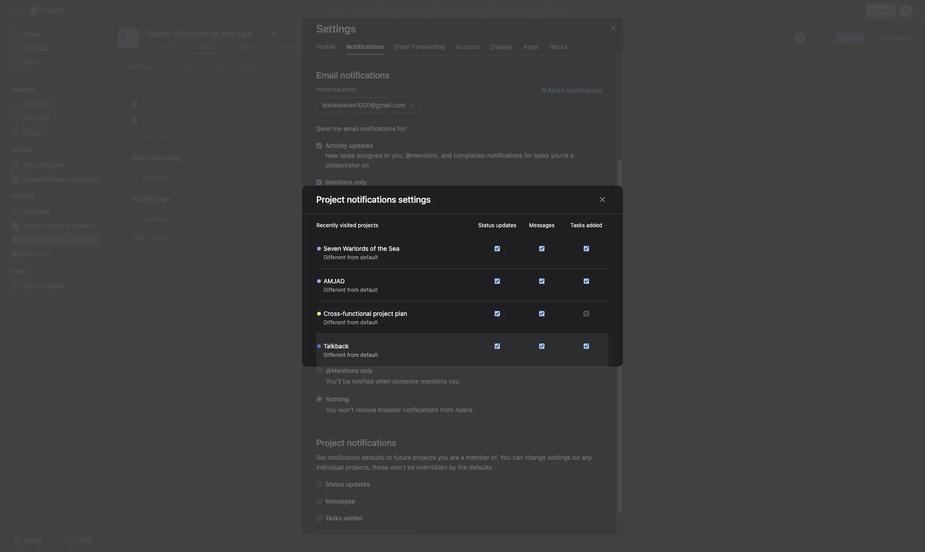 Task type: vqa. For each thing, say whether or not it's contained in the screenshot.
the Domination
no



Task type: describe. For each thing, give the bounding box(es) containing it.
global element
[[0, 22, 107, 75]]

collapse task list for this section image
[[120, 154, 128, 161]]

individual
[[317, 464, 344, 471]]

1 horizontal spatial email
[[395, 43, 411, 50]]

workflow
[[362, 43, 390, 51]]

you for and
[[392, 215, 402, 223]]

files link
[[498, 42, 519, 52]]

following,
[[495, 338, 523, 346]]

direct
[[406, 188, 422, 196]]

different for seven warlords of the sea
[[324, 254, 346, 261]]

list
[[201, 43, 211, 51]]

amjad inside project notifications settings dialog
[[324, 277, 345, 285]]

projects for to
[[413, 454, 436, 462]]

projects
[[11, 192, 35, 200]]

0 vertical spatial project
[[73, 222, 93, 229]]

recruiting
[[149, 154, 181, 162]]

my for teams element
[[23, 282, 32, 290]]

from for amjad
[[347, 287, 359, 293]]

2 seven warlords of the sea link from the top
[[5, 233, 102, 247]]

Assign HQ locations text field
[[140, 116, 203, 125]]

calendar
[[318, 43, 344, 51]]

cross-functional project plan inside project notifications settings dialog
[[324, 310, 408, 317]]

your
[[411, 242, 424, 249]]

notifications inside 'nothing you won't receive browser notifications from asana'
[[403, 406, 439, 414]]

1 vertical spatial tasks
[[326, 515, 342, 522]]

a down comment on the bottom of the page
[[423, 349, 426, 357]]

projects for updates
[[380, 242, 403, 249]]

projects inside project notifications settings dialog
[[358, 222, 379, 229]]

about
[[548, 87, 565, 94]]

projects element
[[0, 188, 107, 263]]

completed image for recruiting top pirates text box
[[129, 99, 140, 109]]

my for global "element"
[[23, 45, 32, 52]]

in
[[405, 242, 410, 249]]

notifications inside about notifications 'link'
[[567, 87, 602, 94]]

warlords inside project notifications settings dialog
[[343, 245, 369, 252]]

tasks inside project notifications settings dialog
[[571, 222, 585, 229]]

different for cross-functional project plan
[[324, 319, 346, 326]]

a left task, at the right of the page
[[572, 338, 575, 346]]

notification
[[328, 454, 360, 462]]

to inside task updates you'll be notified when there's a comment on a task you're following, you're assigned a task, or you're added as a collaborator to a task
[[415, 349, 421, 357]]

set notification defaults to future projects you are a member of. you can change settings for any individual projects, those won't be overridden by the defaults.
[[317, 454, 593, 471]]

1 add task… row from the top
[[107, 128, 926, 144]]

notifications settings
[[347, 194, 431, 205]]

settings
[[317, 22, 356, 35]]

toggle notify about messages checkbox for seven warlords of the sea
[[540, 246, 545, 251]]

and inside mentions only new tasks assigned to you, direct messages, and @mentions
[[457, 188, 467, 196]]

are
[[450, 454, 459, 462]]

amjad link
[[5, 247, 102, 261]]

header untitled section tree grid
[[107, 96, 926, 144]]

and inside activity updates new tasks assigned to you, @mentions, and completion notifications for tasks you're a collaborator on
[[441, 152, 452, 159]]

0 vertical spatial browser
[[344, 312, 367, 319]]

activity
[[326, 142, 348, 149]]

1 horizontal spatial you're
[[476, 338, 494, 346]]

about notifications
[[548, 87, 602, 94]]

weekly reports status updates on projects in your portfolios
[[326, 232, 453, 249]]

warlords for seven warlords of the sea link within the starred element
[[42, 175, 68, 183]]

assigned for summaries
[[357, 215, 383, 223]]

on inside weekly reports status updates on projects in your portfolios
[[371, 242, 378, 249]]

added inside project notifications settings dialog
[[587, 222, 603, 229]]

you inside 'nothing you won't receive browser notifications from asana'
[[326, 406, 337, 414]]

different from default for cross-functional project plan
[[324, 319, 378, 326]]

new for new tasks assigned to you and upcoming due dates
[[326, 215, 338, 223]]

only for mentions only
[[354, 178, 367, 186]]

plan inside 'projects' element
[[95, 222, 107, 229]]

notifications button
[[346, 43, 384, 55]]

seven warlords of the sea link inside starred element
[[5, 172, 102, 186]]

cross- inside 'projects' element
[[23, 222, 43, 229]]

tasks inside global "element"
[[34, 45, 49, 52]]

the inside starred element
[[77, 175, 87, 183]]

notifications inside activity updates new tasks assigned to you, @mentions, and completion notifications for tasks you're a collaborator on
[[488, 152, 523, 159]]

hacks
[[550, 43, 568, 50]]

add inside "add task" button
[[129, 63, 139, 70]]

you'll
[[326, 378, 342, 385]]

assigned inside task updates you'll be notified when there's a comment on a task you're following, you're assigned a task, or you're added as a collaborator to a task
[[544, 338, 570, 346]]

mentions
[[421, 378, 447, 385]]

inbox link
[[5, 56, 102, 70]]

tasks for activity updates new tasks assigned to you, @mentions, and completion notifications for tasks you're a collaborator on
[[340, 152, 355, 159]]

sea inside starred element
[[88, 175, 99, 183]]

sea inside project notifications settings dialog
[[389, 245, 400, 252]]

my workspace link inside teams element
[[5, 279, 102, 293]]

for inside activity updates new tasks assigned to you, @mentions, and completion notifications for tasks you're a collaborator on
[[525, 152, 533, 159]]

seven for seven warlords of the sea link within the starred element
[[23, 175, 41, 183]]

toggle notify about messages checkbox for talkback
[[540, 344, 545, 349]]

about notifications link
[[542, 86, 602, 124]]

set
[[317, 454, 326, 462]]

2 vertical spatial added
[[344, 515, 362, 522]]

Completed checkbox
[[129, 115, 140, 126]]

default for seven warlords of the sea
[[361, 254, 378, 261]]

add task… row for post recruiting
[[107, 169, 926, 186]]

cross- inside project notifications settings dialog
[[324, 310, 343, 317]]

world news button
[[132, 191, 172, 207]]

activity updates new tasks assigned to you, @mentions, and completion notifications for tasks you're a collaborator on
[[326, 142, 574, 169]]

post recruiting
[[132, 154, 181, 162]]

team button
[[0, 267, 27, 276]]

on inside task updates you'll be notified when there's a comment on a task you're following, you're assigned a task, or you're added as a collaborator to a task
[[448, 338, 455, 346]]

0 horizontal spatial you're
[[326, 349, 344, 357]]

projects,
[[346, 464, 371, 471]]

teams element
[[0, 263, 107, 295]]

updates inside weekly reports status updates on projects in your portfolios
[[346, 242, 369, 249]]

Toggle notify about task creations checkbox
[[584, 278, 590, 284]]

add task… for recruiting
[[143, 174, 173, 181]]

seven inside project notifications settings dialog
[[324, 245, 341, 252]]

someone
[[393, 378, 419, 385]]

or
[[592, 338, 598, 346]]

updates down projects,
[[346, 481, 370, 488]]

toggle notify about status updates checkbox for the
[[495, 246, 500, 251]]

task for task updates you'll be notified when there's a comment on a task you're following, you're assigned a task, or you're added as a collaborator to a task
[[326, 328, 340, 335]]

toggle notify about status updates checkbox for plan
[[495, 311, 500, 316]]

remove email
[[563, 268, 598, 275]]

starred
[[11, 146, 33, 153]]

notifications left for:
[[361, 125, 396, 132]]

messages inside project notifications settings dialog
[[530, 222, 555, 229]]

1 vertical spatial task
[[462, 338, 474, 346]]

add task… button for news
[[143, 214, 173, 224]]

tasks added inside project notifications settings dialog
[[571, 222, 603, 229]]

notifications left for…
[[368, 312, 404, 319]]

0 vertical spatial email
[[343, 86, 356, 93]]

you're
[[551, 152, 569, 159]]

when for someone
[[376, 378, 391, 385]]

1 horizontal spatial task
[[428, 349, 440, 357]]

be for you'll
[[343, 338, 350, 346]]

add inside add new email button
[[328, 268, 338, 275]]

add new email button
[[317, 265, 370, 278]]

project notifications settings dialog
[[302, 186, 623, 367]]

send me email notifications for:
[[317, 125, 407, 132]]

summaries
[[342, 205, 374, 213]]

by
[[449, 464, 456, 471]]

timeline
[[275, 43, 300, 51]]

team
[[11, 267, 27, 275]]

notified for updates
[[352, 338, 374, 346]]

messages,
[[424, 188, 455, 196]]

task,
[[577, 338, 590, 346]]

2 vertical spatial status
[[326, 481, 345, 488]]

me for browser
[[333, 312, 342, 319]]

workspace for my workspace 'link' in the teams element
[[34, 282, 65, 290]]

toggle notify about task creations checkbox for the
[[584, 246, 590, 251]]

overview
[[155, 43, 183, 51]]

talkback link
[[5, 204, 102, 219]]

task… inside the header untitled section tree grid
[[156, 132, 173, 140]]

a inside activity updates new tasks assigned to you, @mentions, and completion notifications for tasks you're a collaborator on
[[571, 152, 574, 159]]

portfolios link
[[5, 111, 102, 126]]

the inside project notifications settings dialog
[[378, 245, 387, 252]]

insights
[[11, 85, 34, 93]]

browser notifications
[[317, 293, 401, 303]]

mentions
[[326, 178, 353, 186]]

dashboard link
[[401, 42, 440, 52]]

home
[[23, 30, 40, 38]]

timeline link
[[268, 42, 300, 52]]

for inside set notification defaults to future projects you are a member of. you can change settings for any individual projects, those won't be overridden by the defaults.
[[573, 454, 581, 462]]

status inside project notifications settings dialog
[[479, 222, 495, 229]]

to inside set notification defaults to future projects you are a member of. you can change settings for any individual projects, those won't be overridden by the defaults.
[[387, 454, 392, 462]]

1 horizontal spatial messages
[[458, 43, 488, 51]]

added inside task updates you'll be notified when there's a comment on a task you're following, you're assigned a task, or you're added as a collaborator to a task
[[346, 349, 364, 357]]

from inside 'nothing you won't receive browser notifications from asana'
[[440, 406, 454, 414]]

amjad inside 'projects' element
[[23, 250, 45, 258]]

email forwarding
[[395, 43, 445, 50]]

notified for only
[[352, 378, 374, 385]]

apps
[[524, 43, 539, 50]]

to for only
[[384, 188, 390, 196]]

collapse task list for this section image
[[120, 196, 128, 203]]

goals link
[[5, 126, 102, 140]]

you inside set notification defaults to future projects you are a member of. you can change settings for any individual projects, those won't be overridden by the defaults.
[[501, 454, 511, 462]]

member
[[466, 454, 490, 462]]

seven warlords of the sea for 2nd seven warlords of the sea link from the top of the page
[[23, 236, 99, 243]]

hacks button
[[550, 43, 568, 55]]

receive
[[356, 406, 377, 414]]

task inside button
[[140, 63, 151, 70]]

section
[[147, 233, 171, 241]]

close this dialog image
[[599, 196, 606, 203]]

3 toggle notify about task creations checkbox from the top
[[584, 344, 590, 349]]

notifications
[[346, 43, 384, 50]]

of.
[[492, 454, 499, 462]]

new for new tasks assigned to you, @mentions, and completion notifications for tasks you're a collaborator on
[[326, 152, 338, 159]]

won't
[[390, 464, 406, 471]]

insights button
[[0, 85, 34, 94]]

upgrade
[[871, 7, 892, 14]]

you inside the '@mentions only you'll be notified when someone mentions you'
[[449, 378, 459, 385]]

daily summaries new tasks assigned to you and upcoming due dates
[[326, 205, 475, 223]]

my workspace link inside starred element
[[5, 158, 102, 172]]

email forwarding button
[[395, 43, 445, 55]]

the inside set notification defaults to future projects you are a member of. you can change settings for any individual projects, those won't be overridden by the defaults.
[[458, 464, 467, 471]]

mentions only new tasks assigned to you, direct messages, and @mentions
[[326, 178, 501, 196]]

of for 2nd seven warlords of the sea link from the top of the page
[[70, 236, 76, 243]]

invite
[[25, 537, 41, 544]]

completed image for assign hq locations text box
[[129, 115, 140, 126]]

a right as
[[374, 349, 377, 357]]

0 horizontal spatial status updates
[[326, 481, 370, 488]]

messages link
[[451, 42, 488, 52]]

close image
[[610, 24, 617, 31]]

account
[[456, 43, 481, 50]]

2 horizontal spatial you're
[[524, 338, 542, 346]]

remove from starred image
[[271, 30, 278, 37]]

send for send me email notifications for:
[[317, 125, 331, 132]]

preferred
[[317, 86, 341, 93]]

tyler
[[409, 101, 421, 107]]

goals
[[23, 129, 40, 136]]

you, for direct
[[392, 188, 404, 196]]

toggle notify about task creations checkbox for plan
[[584, 311, 590, 316]]



Task type: locate. For each thing, give the bounding box(es) containing it.
notified
[[352, 338, 374, 346], [352, 378, 374, 385]]

0 vertical spatial messages
[[458, 43, 488, 51]]

different down add new email button
[[324, 287, 346, 293]]

completion
[[454, 152, 486, 159]]

to inside activity updates new tasks assigned to you, @mentions, and completion notifications for tasks you're a collaborator on
[[384, 152, 390, 159]]

when for there's
[[376, 338, 391, 346]]

insights element
[[0, 81, 107, 142]]

2 notified from the top
[[352, 378, 374, 385]]

0 vertical spatial toggle notify about messages checkbox
[[540, 246, 545, 251]]

overview link
[[148, 42, 183, 52]]

1 add task… button from the top
[[143, 132, 173, 141]]

talkback inside project notifications settings dialog
[[324, 342, 349, 350]]

you down nothing
[[326, 406, 337, 414]]

add task… inside the header untitled section tree grid
[[143, 132, 173, 140]]

cross-
[[23, 222, 43, 229], [324, 310, 343, 317]]

0 horizontal spatial email
[[352, 268, 366, 275]]

assign hq locations cell
[[107, 112, 393, 128]]

2 add task… row from the top
[[107, 169, 926, 186]]

my up inbox
[[23, 45, 32, 52]]

browser inside 'nothing you won't receive browser notifications from asana'
[[378, 406, 402, 414]]

2 vertical spatial seven warlords of the sea
[[324, 245, 400, 252]]

my inside global "element"
[[23, 45, 32, 52]]

2 toggle notify about messages checkbox from the top
[[540, 311, 545, 316]]

4 default from the top
[[361, 352, 378, 358]]

workspace inside starred element
[[34, 161, 65, 169]]

from for cross-functional project plan
[[347, 319, 359, 326]]

4 different from the top
[[324, 352, 346, 358]]

1 completed image from the top
[[129, 99, 140, 109]]

my workspace
[[23, 161, 65, 169], [23, 282, 65, 290]]

my down starred
[[23, 161, 32, 169]]

2 vertical spatial of
[[370, 245, 376, 252]]

2 vertical spatial toggle notify about task creations checkbox
[[584, 344, 590, 349]]

0 horizontal spatial tb
[[398, 101, 405, 107]]

1 vertical spatial added
[[346, 349, 364, 357]]

3 task… from the top
[[156, 215, 173, 223]]

on left 'in'
[[371, 242, 378, 249]]

seven inside 'projects' element
[[23, 236, 41, 243]]

2 toggle notify about task creations checkbox from the top
[[584, 311, 590, 316]]

2 vertical spatial add task…
[[143, 215, 173, 223]]

2 horizontal spatial and
[[457, 188, 467, 196]]

task name row
[[107, 79, 926, 96]]

0 horizontal spatial you
[[326, 406, 337, 414]]

seven down weekly
[[324, 245, 341, 252]]

status inside weekly reports status updates on projects in your portfolios
[[326, 242, 344, 249]]

a
[[571, 152, 574, 159], [414, 338, 417, 346], [457, 338, 460, 346], [572, 338, 575, 346], [374, 349, 377, 357], [423, 349, 426, 357], [461, 454, 464, 462]]

warlords for 2nd seven warlords of the sea link from the top of the page
[[42, 236, 68, 243]]

1 you, from the top
[[392, 152, 404, 159]]

be for you'll
[[343, 378, 350, 385]]

you for are
[[438, 454, 449, 462]]

updates down send me email notifications for: at the top
[[349, 142, 373, 149]]

0 vertical spatial toggle notify about messages checkbox
[[540, 278, 545, 284]]

functional down browser notifications
[[343, 310, 372, 317]]

seven warlords of the sea
[[23, 175, 99, 183], [23, 236, 99, 243], [324, 245, 400, 252]]

1 default from the top
[[361, 254, 378, 261]]

my workspace link down goals link
[[5, 158, 102, 172]]

add task… button down post recruiting
[[143, 173, 173, 183]]

2 vertical spatial and
[[404, 215, 415, 223]]

@mentions
[[326, 367, 359, 375]]

1 vertical spatial my workspace link
[[5, 279, 102, 293]]

task… for news
[[156, 215, 173, 223]]

2 vertical spatial messages
[[326, 498, 355, 505]]

updates inside task updates you'll be notified when there's a comment on a task you're following, you're assigned a task, or you're added as a collaborator to a task
[[341, 328, 365, 335]]

tb
[[797, 34, 804, 41], [398, 101, 405, 107]]

2 different from the top
[[324, 287, 346, 293]]

assigned up summaries
[[357, 188, 383, 196]]

add up task name
[[129, 63, 139, 70]]

seven warlords of the sea up talkback link
[[23, 175, 99, 183]]

email up browser notifications
[[352, 268, 366, 275]]

only down as
[[361, 367, 373, 375]]

display button
[[491, 43, 513, 55]]

1 notified from the top
[[352, 338, 374, 346]]

send for send me browser notifications for…
[[317, 312, 331, 319]]

0 vertical spatial collaborator
[[326, 161, 360, 169]]

0 vertical spatial completed image
[[129, 99, 140, 109]]

of up talkback link
[[70, 175, 76, 183]]

notified inside the '@mentions only you'll be notified when someone mentions you'
[[352, 378, 374, 385]]

add task button
[[118, 61, 155, 73]]

Toggle notify about task creations checkbox
[[584, 246, 590, 251], [584, 311, 590, 316], [584, 344, 590, 349]]

my workspace link
[[5, 158, 102, 172], [5, 279, 102, 293]]

1 vertical spatial and
[[457, 188, 467, 196]]

change
[[525, 454, 546, 462]]

default for talkback
[[361, 352, 378, 358]]

1 horizontal spatial task
[[326, 328, 340, 335]]

amjad up team
[[23, 250, 45, 258]]

0 vertical spatial my workspace
[[23, 161, 65, 169]]

tasks left "you're"
[[534, 152, 550, 159]]

assigned inside daily summaries new tasks assigned to you and upcoming due dates
[[357, 215, 383, 223]]

2 horizontal spatial messages
[[530, 222, 555, 229]]

0 vertical spatial talkback
[[23, 207, 49, 215]]

add down post recruiting "button"
[[143, 174, 154, 181]]

assigned for only
[[357, 188, 383, 196]]

tb inside button
[[797, 34, 804, 41]]

1 workspace from the top
[[34, 161, 65, 169]]

my workspace link down amjad link
[[5, 279, 102, 293]]

task up name
[[140, 63, 151, 70]]

add section
[[132, 233, 171, 241]]

to for updates
[[384, 152, 390, 159]]

post recruiting button
[[132, 150, 181, 166]]

project
[[317, 194, 345, 205]]

recruiting top pirates cell
[[107, 96, 393, 112]]

2 add task… from the top
[[143, 174, 173, 181]]

1 vertical spatial sea
[[88, 236, 99, 243]]

1 horizontal spatial collaborator
[[379, 349, 413, 357]]

plan
[[95, 222, 107, 229], [395, 310, 408, 317]]

from down add new email
[[347, 287, 359, 293]]

different
[[324, 254, 346, 261], [324, 287, 346, 293], [324, 319, 346, 326], [324, 352, 346, 358]]

@mentions,
[[406, 152, 440, 159]]

completed image inside recruiting top pirates cell
[[129, 99, 140, 109]]

notified down @mentions
[[352, 378, 374, 385]]

1 vertical spatial completed image
[[129, 115, 140, 126]]

1 vertical spatial my workspace
[[23, 282, 65, 290]]

add up add section button
[[143, 215, 154, 223]]

collaborator inside task updates you'll be notified when there's a comment on a task you're following, you're assigned a task, or you're added as a collaborator to a task
[[379, 349, 413, 357]]

0 vertical spatial status updates
[[479, 222, 517, 229]]

updates inside project notifications settings dialog
[[496, 222, 517, 229]]

add task… for news
[[143, 215, 173, 223]]

assigned inside activity updates new tasks assigned to you, @mentions, and completion notifications for tasks you're a collaborator on
[[357, 152, 383, 159]]

for left "you're"
[[525, 152, 533, 159]]

add up post recruiting "button"
[[143, 132, 154, 140]]

0 vertical spatial cross-
[[23, 222, 43, 229]]

upgrade button
[[867, 4, 896, 17]]

tasks inside daily summaries new tasks assigned to you and upcoming due dates
[[340, 215, 355, 223]]

None text field
[[144, 25, 254, 41]]

be inside set notification defaults to future projects you are a member of. you can change settings for any individual projects, those won't be overridden by the defaults.
[[408, 464, 415, 471]]

a right are
[[461, 454, 464, 462]]

0 horizontal spatial tasks added
[[326, 515, 362, 522]]

project notifications settings
[[317, 194, 431, 205]]

the
[[77, 175, 87, 183], [77, 236, 87, 243], [378, 245, 387, 252], [458, 464, 467, 471]]

status updates down projects,
[[326, 481, 370, 488]]

my tasks
[[23, 45, 49, 52]]

you, inside mentions only new tasks assigned to you, direct messages, and @mentions
[[392, 188, 404, 196]]

warlords down cross-functional project plan link
[[42, 236, 68, 243]]

from left asana
[[440, 406, 454, 414]]

different from default for seven warlords of the sea
[[324, 254, 378, 261]]

projects left 'in'
[[380, 242, 403, 249]]

task name
[[120, 84, 146, 91]]

1 toggle notify about messages checkbox from the top
[[540, 246, 545, 251]]

my workspace inside teams element
[[23, 282, 65, 290]]

my workspace for my workspace 'link' in the teams element
[[23, 282, 65, 290]]

1 different from the top
[[324, 254, 346, 261]]

1 my from the top
[[23, 45, 32, 52]]

add inside the header untitled section tree grid
[[143, 132, 154, 140]]

2 default from the top
[[361, 287, 378, 293]]

tasks for daily summaries new tasks assigned to you and upcoming due dates
[[340, 215, 355, 223]]

0 vertical spatial sea
[[88, 175, 99, 183]]

only inside mentions only new tasks assigned to you, direct messages, and @mentions
[[354, 178, 367, 186]]

seven warlords of the sea for seven warlords of the sea link within the starred element
[[23, 175, 99, 183]]

recently visited projects
[[317, 222, 379, 229]]

only for @mentions only
[[361, 367, 373, 375]]

0 horizontal spatial on
[[362, 161, 369, 169]]

status right dates
[[479, 222, 495, 229]]

send me browser notifications for…
[[317, 312, 418, 319]]

email down email notifications
[[343, 86, 356, 93]]

1 vertical spatial me
[[333, 312, 342, 319]]

2 my from the top
[[23, 161, 32, 169]]

1 horizontal spatial tasks added
[[571, 222, 603, 229]]

from up add new email
[[347, 254, 359, 261]]

settings
[[548, 454, 571, 462]]

1 vertical spatial my
[[23, 161, 32, 169]]

notifications down mentions
[[403, 406, 439, 414]]

functional inside project notifications settings dialog
[[343, 310, 372, 317]]

notifications
[[567, 87, 602, 94], [361, 125, 396, 132], [488, 152, 523, 159], [368, 312, 404, 319], [403, 406, 439, 414]]

add task… up section at the top
[[143, 215, 173, 223]]

when
[[376, 338, 391, 346], [376, 378, 391, 385]]

2 send from the top
[[317, 312, 331, 319]]

0 vertical spatial seven
[[23, 175, 41, 183]]

send up you'll on the bottom left
[[317, 312, 331, 319]]

functional inside cross-functional project plan link
[[43, 222, 71, 229]]

different from default for talkback
[[324, 352, 378, 358]]

starred button
[[0, 145, 33, 154]]

2 my workspace from the top
[[23, 282, 65, 290]]

on right comment on the bottom of the page
[[448, 338, 455, 346]]

default up the send me browser notifications for…
[[361, 287, 378, 293]]

tasks for mentions only new tasks assigned to you, direct messages, and @mentions
[[340, 188, 355, 196]]

for
[[525, 152, 533, 159], [573, 454, 581, 462]]

seven warlords of the sea inside 'projects' element
[[23, 236, 99, 243]]

Toggle notify about status updates checkbox
[[495, 344, 500, 349]]

1 vertical spatial on
[[371, 242, 378, 249]]

2 toggle notify about messages checkbox from the top
[[540, 344, 545, 349]]

new inside button
[[340, 268, 351, 275]]

you're right 'following,'
[[524, 338, 542, 346]]

files
[[505, 43, 519, 51]]

4 different from default from the top
[[324, 352, 378, 358]]

seven inside starred element
[[23, 175, 41, 183]]

dashboard
[[408, 43, 440, 51]]

1 seven warlords of the sea link from the top
[[5, 172, 102, 186]]

3 my from the top
[[23, 282, 32, 290]]

you right of.
[[501, 454, 511, 462]]

0 vertical spatial my workspace link
[[5, 158, 102, 172]]

email
[[343, 86, 356, 93], [344, 125, 359, 132]]

share
[[847, 34, 862, 41]]

0 vertical spatial you
[[392, 215, 402, 223]]

1 horizontal spatial and
[[441, 152, 452, 159]]

workspace inside teams element
[[34, 282, 65, 290]]

be inside task updates you'll be notified when there's a comment on a task you're following, you're assigned a task, or you're added as a collaborator to a task
[[343, 338, 350, 346]]

tasks down home
[[34, 45, 49, 52]]

comment
[[419, 338, 446, 346]]

you're left toggle notify about status updates checkbox
[[476, 338, 494, 346]]

on up project notifications settings
[[362, 161, 369, 169]]

1 toggle notify about task creations checkbox from the top
[[584, 246, 590, 251]]

tb button
[[795, 33, 806, 43]]

status updates inside project notifications settings dialog
[[479, 222, 517, 229]]

of
[[70, 175, 76, 183], [70, 236, 76, 243], [370, 245, 376, 252]]

sea
[[88, 175, 99, 183], [88, 236, 99, 243], [389, 245, 400, 252]]

Toggle notify about status updates checkbox
[[495, 246, 500, 251], [495, 278, 500, 284], [495, 311, 500, 316]]

2 horizontal spatial you
[[449, 378, 459, 385]]

1 vertical spatial when
[[376, 378, 391, 385]]

2 different from default from the top
[[324, 287, 378, 293]]

0 horizontal spatial plan
[[95, 222, 107, 229]]

1 vertical spatial warlords
[[42, 236, 68, 243]]

different from default for amjad
[[324, 287, 378, 293]]

portfolios
[[426, 242, 453, 249]]

1 different from default from the top
[[324, 254, 378, 261]]

me for email
[[333, 125, 342, 132]]

seven for 2nd seven warlords of the sea link from the top of the page
[[23, 236, 41, 243]]

cross- up you'll on the bottom left
[[324, 310, 343, 317]]

daily
[[326, 205, 340, 213]]

1 horizontal spatial status updates
[[479, 222, 517, 229]]

workspace for my workspace 'link' within starred element
[[34, 161, 65, 169]]

2 vertical spatial task
[[428, 349, 440, 357]]

1 when from the top
[[376, 338, 391, 346]]

different for amjad
[[324, 287, 346, 293]]

0 vertical spatial notified
[[352, 338, 374, 346]]

3 default from the top
[[361, 319, 378, 326]]

1 vertical spatial talkback
[[324, 342, 349, 350]]

Toggle notify about messages checkbox
[[540, 246, 545, 251], [540, 311, 545, 316]]

and left upcoming
[[404, 215, 415, 223]]

add task… button for recruiting
[[143, 173, 173, 183]]

2 vertical spatial on
[[448, 338, 455, 346]]

you
[[392, 215, 402, 223], [449, 378, 459, 385], [438, 454, 449, 462]]

talkback up @mentions
[[324, 342, 349, 350]]

me up you'll on the bottom left
[[333, 312, 342, 319]]

talkback inside 'projects' element
[[23, 207, 49, 215]]

3 add task… button from the top
[[143, 214, 173, 224]]

1 horizontal spatial projects
[[380, 242, 403, 249]]

collaborator up mentions
[[326, 161, 360, 169]]

from for talkback
[[347, 352, 359, 358]]

and left completion at the top of the page
[[441, 152, 452, 159]]

1 horizontal spatial plan
[[395, 310, 408, 317]]

to left @mentions,
[[384, 152, 390, 159]]

display
[[491, 43, 513, 50]]

email up activity
[[344, 125, 359, 132]]

board
[[240, 43, 257, 51]]

post
[[132, 154, 147, 162]]

only right mentions
[[354, 178, 367, 186]]

1 vertical spatial send
[[317, 312, 331, 319]]

0 vertical spatial tasks
[[571, 222, 585, 229]]

1 vertical spatial projects
[[380, 242, 403, 249]]

different from default
[[324, 254, 378, 261], [324, 287, 378, 293], [324, 319, 378, 326], [324, 352, 378, 358]]

1 vertical spatial toggle notify about task creations checkbox
[[584, 311, 590, 316]]

cross- down talkback link
[[23, 222, 43, 229]]

completed image down completed option
[[129, 115, 140, 126]]

task down comment on the bottom of the page
[[428, 349, 440, 357]]

plan inside project notifications settings dialog
[[395, 310, 408, 317]]

1 horizontal spatial you
[[501, 454, 511, 462]]

0 vertical spatial of
[[70, 175, 76, 183]]

weekly
[[326, 232, 347, 239]]

status
[[479, 222, 495, 229], [326, 242, 344, 249], [326, 481, 345, 488]]

tasks down summaries
[[340, 215, 355, 223]]

1 toggle notify about status updates checkbox from the top
[[495, 246, 500, 251]]

0 horizontal spatial messages
[[326, 498, 355, 505]]

0 vertical spatial be
[[343, 338, 350, 346]]

1 vertical spatial cross-functional project plan
[[324, 310, 408, 317]]

of inside project notifications settings dialog
[[370, 245, 376, 252]]

2 add task… button from the top
[[143, 173, 173, 183]]

you inside set notification defaults to future projects you are a member of. you can change settings for any individual projects, those won't be overridden by the defaults.
[[438, 454, 449, 462]]

you down notifications settings
[[392, 215, 402, 223]]

1 vertical spatial add task… row
[[107, 169, 926, 186]]

add section button
[[118, 229, 175, 245]]

asana
[[455, 406, 473, 414]]

default down reports
[[361, 254, 378, 261]]

1 toggle notify about messages checkbox from the top
[[540, 278, 545, 284]]

1 me from the top
[[333, 125, 342, 132]]

updates down @mentions
[[496, 222, 517, 229]]

when inside task updates you'll be notified when there's a comment on a task you're following, you're assigned a task, or you're added as a collaborator to a task
[[376, 338, 391, 346]]

add task… button inside the header untitled section tree grid
[[143, 132, 173, 141]]

notified inside task updates you'll be notified when there's a comment on a task you're following, you're assigned a task, or you're added as a collaborator to a task
[[352, 338, 374, 346]]

1 horizontal spatial project
[[373, 310, 394, 317]]

a right there's
[[414, 338, 417, 346]]

toggle notify about task creations checkbox up task, at the right of the page
[[584, 311, 590, 316]]

when inside the '@mentions only you'll be notified when someone mentions you'
[[376, 378, 391, 385]]

cross-functional project plan link
[[5, 219, 107, 233]]

workspace down amjad link
[[34, 282, 65, 290]]

the right the by at the left
[[458, 464, 467, 471]]

projects inside weekly reports status updates on projects in your portfolios
[[380, 242, 403, 249]]

tasks inside mentions only new tasks assigned to you, direct messages, and @mentions
[[340, 188, 355, 196]]

portfolios
[[23, 115, 51, 122]]

task up you'll on the bottom left
[[326, 328, 340, 335]]

world
[[132, 195, 151, 203]]

2 when from the top
[[376, 378, 391, 385]]

task for task name
[[120, 84, 131, 91]]

my down team
[[23, 282, 32, 290]]

1 vertical spatial project
[[373, 310, 394, 317]]

me
[[333, 125, 342, 132], [333, 312, 342, 319]]

you inside daily summaries new tasks assigned to you and upcoming due dates
[[392, 215, 402, 223]]

on inside activity updates new tasks assigned to you, @mentions, and completion notifications for tasks you're a collaborator on
[[362, 161, 369, 169]]

profile button
[[317, 43, 336, 55]]

0 vertical spatial status
[[479, 222, 495, 229]]

my inside starred element
[[23, 161, 32, 169]]

1 vertical spatial messages
[[530, 222, 555, 229]]

add task… row
[[107, 128, 926, 144], [107, 169, 926, 186], [107, 210, 926, 227]]

default for cross-functional project plan
[[361, 319, 378, 326]]

toggle notify about messages checkbox for cross-functional project plan
[[540, 311, 545, 316]]

1 my workspace from the top
[[23, 161, 65, 169]]

new inside activity updates new tasks assigned to you, @mentions, and completion notifications for tasks you're a collaborator on
[[326, 152, 338, 159]]

@mentions only you'll be notified when someone mentions you
[[326, 367, 459, 385]]

2 horizontal spatial projects
[[413, 454, 436, 462]]

0 vertical spatial me
[[333, 125, 342, 132]]

project down talkback link
[[73, 222, 93, 229]]

0 vertical spatial only
[[354, 178, 367, 186]]

to for summaries
[[384, 215, 390, 223]]

status updates
[[479, 222, 517, 229], [326, 481, 370, 488]]

you, for @mentions,
[[392, 152, 404, 159]]

news
[[153, 195, 172, 203]]

0 vertical spatial projects
[[358, 222, 379, 229]]

seven up projects
[[23, 175, 41, 183]]

profile
[[317, 43, 336, 50]]

of inside starred element
[[70, 175, 76, 183]]

0 vertical spatial you
[[326, 406, 337, 414]]

2 horizontal spatial task
[[462, 338, 474, 346]]

row containing tb
[[107, 96, 926, 112]]

reporting link
[[5, 97, 102, 111]]

the down cross-functional project plan link
[[77, 236, 87, 243]]

from left as
[[347, 352, 359, 358]]

2 me from the top
[[333, 312, 342, 319]]

1 add task… from the top
[[143, 132, 173, 140]]

seven warlords of the sea inside starred element
[[23, 175, 99, 183]]

1 send from the top
[[317, 125, 331, 132]]

3 toggle notify about status updates checkbox from the top
[[495, 311, 500, 316]]

warlords inside starred element
[[42, 175, 68, 183]]

different from default up add new email
[[324, 254, 378, 261]]

of for seven warlords of the sea link within the starred element
[[70, 175, 76, 183]]

tasks added
[[571, 222, 603, 229], [326, 515, 362, 522]]

apps button
[[524, 43, 539, 55]]

0 horizontal spatial functional
[[43, 222, 71, 229]]

2 task… from the top
[[156, 174, 173, 181]]

different from default down browser notifications
[[324, 319, 378, 326]]

warlords up talkback link
[[42, 175, 68, 183]]

projects up reports
[[358, 222, 379, 229]]

forwarding
[[412, 43, 445, 50]]

3 different from default from the top
[[324, 319, 378, 326]]

from for seven warlords of the sea
[[347, 254, 359, 261]]

1 vertical spatial only
[[361, 367, 373, 375]]

add inside add section button
[[132, 233, 145, 241]]

defaults.
[[469, 464, 494, 471]]

a right comment on the bottom of the page
[[457, 338, 460, 346]]

different for talkback
[[324, 352, 346, 358]]

only
[[354, 178, 367, 186], [361, 367, 373, 375]]

from down browser notifications
[[347, 319, 359, 326]]

1 vertical spatial seven warlords of the sea
[[23, 236, 99, 243]]

when left someone
[[376, 378, 391, 385]]

project inside dialog
[[373, 310, 394, 317]]

1 vertical spatial status updates
[[326, 481, 370, 488]]

seven warlords of the sea inside project notifications settings dialog
[[324, 245, 400, 252]]

collaborator down there's
[[379, 349, 413, 357]]

workspace down goals link
[[34, 161, 65, 169]]

tb inside row
[[398, 101, 405, 107]]

2 toggle notify about status updates checkbox from the top
[[495, 278, 500, 284]]

2 vertical spatial projects
[[413, 454, 436, 462]]

task left name
[[120, 84, 131, 91]]

task… for recruiting
[[156, 174, 173, 181]]

invite button
[[8, 533, 47, 549]]

you'll
[[326, 338, 342, 346]]

0 vertical spatial add task… row
[[107, 128, 926, 144]]

2 completed image from the top
[[129, 115, 140, 126]]

3 add task… row from the top
[[107, 210, 926, 227]]

2 vertical spatial my
[[23, 282, 32, 290]]

sea inside 'projects' element
[[88, 236, 99, 243]]

email left forwarding
[[395, 43, 411, 50]]

2 my workspace link from the top
[[5, 279, 102, 293]]

1 horizontal spatial browser
[[378, 406, 402, 414]]

0 horizontal spatial cross-functional project plan
[[23, 222, 107, 229]]

hide sidebar image
[[12, 7, 19, 14]]

my workspace down team
[[23, 282, 65, 290]]

to down notifications settings
[[384, 215, 390, 223]]

to inside daily summaries new tasks assigned to you and upcoming due dates
[[384, 215, 390, 223]]

status updates right dates
[[479, 222, 517, 229]]

completed image
[[129, 99, 140, 109], [129, 115, 140, 126]]

tyler black
[[409, 101, 437, 107]]

warlords down reports
[[343, 245, 369, 252]]

email
[[395, 43, 411, 50], [352, 268, 366, 275], [585, 268, 598, 275]]

assigned for updates
[[357, 152, 383, 159]]

Completed checkbox
[[129, 99, 140, 109]]

1 horizontal spatial for
[[573, 454, 581, 462]]

task updates you'll be notified when there's a comment on a task you're following, you're assigned a task, or you're added as a collaborator to a task
[[326, 328, 598, 357]]

default
[[361, 254, 378, 261], [361, 287, 378, 293], [361, 319, 378, 326], [361, 352, 378, 358]]

add task… row for world news
[[107, 210, 926, 227]]

1 task… from the top
[[156, 132, 173, 140]]

my workspace for my workspace 'link' within starred element
[[23, 161, 65, 169]]

you
[[326, 406, 337, 414], [501, 454, 511, 462]]

and inside daily summaries new tasks assigned to you and upcoming due dates
[[404, 215, 415, 223]]

list image
[[123, 33, 134, 43]]

new for new tasks assigned to you, direct messages, and @mentions
[[326, 188, 338, 196]]

for:
[[398, 125, 407, 132]]

0 vertical spatial seven warlords of the sea
[[23, 175, 99, 183]]

3 add task… from the top
[[143, 215, 173, 223]]

2 workspace from the top
[[34, 282, 65, 290]]

Recruiting top Pirates text field
[[140, 100, 207, 109]]

2 you, from the top
[[392, 188, 404, 196]]

to up daily summaries new tasks assigned to you and upcoming due dates
[[384, 188, 390, 196]]

when left there's
[[376, 338, 391, 346]]

notifications right about on the right
[[567, 87, 602, 94]]

new
[[326, 152, 338, 159], [326, 188, 338, 196], [326, 215, 338, 223], [340, 268, 351, 275]]

starred element
[[0, 142, 107, 188]]

future
[[394, 454, 411, 462]]

name
[[133, 84, 146, 91]]

1 vertical spatial tasks added
[[326, 515, 362, 522]]

to up won't
[[387, 454, 392, 462]]

1 vertical spatial amjad
[[324, 277, 345, 285]]

1 horizontal spatial talkback
[[324, 342, 349, 350]]

completed image up completed checkbox
[[129, 99, 140, 109]]

2 vertical spatial add task… row
[[107, 210, 926, 227]]

remove email button
[[559, 265, 602, 278]]

my workspace down starred
[[23, 161, 65, 169]]

row
[[118, 95, 915, 96], [107, 96, 926, 112], [107, 112, 926, 128]]

the inside 'projects' element
[[77, 236, 87, 243]]

1 vertical spatial you
[[501, 454, 511, 462]]

you, inside activity updates new tasks assigned to you, @mentions, and completion notifications for tasks you're a collaborator on
[[392, 152, 404, 159]]

3 different from the top
[[324, 319, 346, 326]]

1 vertical spatial task…
[[156, 174, 173, 181]]

assigned inside mentions only new tasks assigned to you, direct messages, and @mentions
[[357, 188, 383, 196]]

add task… button up section at the top
[[143, 214, 173, 224]]

talkback down projects
[[23, 207, 49, 215]]

updates inside activity updates new tasks assigned to you, @mentions, and completion notifications for tasks you're a collaborator on
[[349, 142, 373, 149]]

new inside mentions only new tasks assigned to you, direct messages, and @mentions
[[326, 188, 338, 196]]

Toggle notify about messages checkbox
[[540, 278, 545, 284], [540, 344, 545, 349]]

1 vertical spatial status
[[326, 242, 344, 249]]

new down mentions
[[326, 188, 338, 196]]

world news
[[132, 195, 172, 203]]

1 vertical spatial email
[[344, 125, 359, 132]]

reporting
[[23, 100, 51, 108]]

0 horizontal spatial tasks
[[326, 515, 342, 522]]

cross-functional project plan inside 'projects' element
[[23, 222, 107, 229]]

0 vertical spatial added
[[587, 222, 603, 229]]

1 vertical spatial add task… button
[[143, 173, 173, 183]]

task… up section at the top
[[156, 215, 173, 223]]

me up activity
[[333, 125, 342, 132]]

a inside set notification defaults to future projects you are a member of. you can change settings for any individual projects, those won't be overridden by the defaults.
[[461, 454, 464, 462]]

collaborator inside activity updates new tasks assigned to you, @mentions, and completion notifications for tasks you're a collaborator on
[[326, 161, 360, 169]]

account button
[[456, 43, 481, 55]]

add task
[[129, 63, 151, 70]]

default for amjad
[[361, 287, 378, 293]]

0 vertical spatial warlords
[[42, 175, 68, 183]]

project notifications
[[317, 438, 397, 448]]

toggle notify about messages checkbox for amjad
[[540, 278, 545, 284]]

email inside button
[[585, 268, 598, 275]]

new inside daily summaries new tasks assigned to you and upcoming due dates
[[326, 215, 338, 223]]

1 my workspace link from the top
[[5, 158, 102, 172]]



